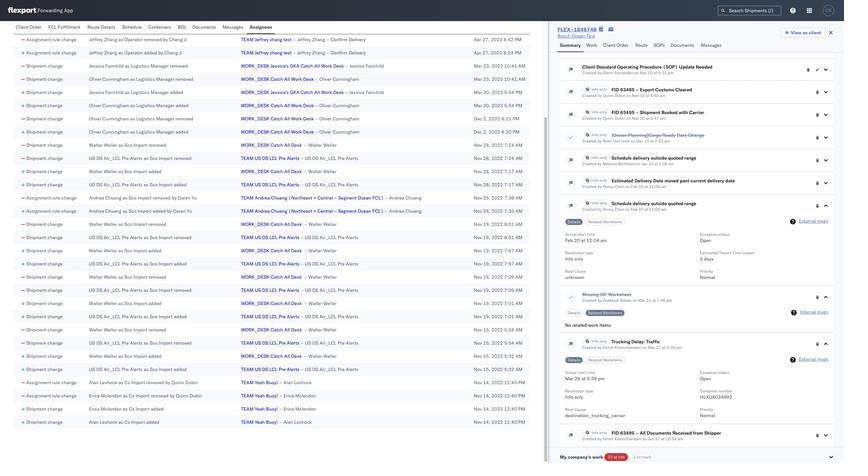 Task type: locate. For each thing, give the bounding box(es) containing it.
workitems down trucking
[[604, 358, 623, 363]]

actual inside actual start time feb 20 at 12:04 am
[[566, 232, 577, 237]]

1 related workitems button from the top
[[586, 219, 625, 225]]

operator down schedule button
[[124, 37, 143, 43]]

ji for jeffrey zhang as operator added by cheng ji
[[179, 50, 182, 56]]

-
[[293, 37, 296, 43], [327, 37, 330, 43], [293, 50, 296, 56], [327, 50, 330, 56], [345, 63, 348, 69], [315, 76, 318, 82], [636, 87, 639, 93], [345, 89, 348, 95], [315, 103, 318, 109], [636, 110, 639, 115], [315, 116, 318, 122], [315, 129, 318, 135], [305, 142, 307, 148], [301, 155, 304, 161], [305, 169, 307, 175], [301, 182, 304, 188], [334, 195, 337, 201], [385, 195, 388, 201], [334, 208, 337, 214], [385, 208, 388, 214], [305, 221, 307, 227], [301, 235, 304, 241], [305, 248, 307, 254], [301, 261, 304, 267], [305, 274, 307, 280], [301, 287, 304, 293], [305, 301, 307, 307], [301, 314, 304, 320], [305, 327, 307, 333], [301, 340, 304, 346], [305, 353, 307, 359], [301, 367, 304, 373], [279, 380, 282, 386], [279, 393, 282, 399], [279, 406, 282, 412], [279, 419, 282, 425], [636, 430, 639, 436]]

0 vertical spatial nov 28, 2022 7:24 am
[[474, 142, 523, 148]]

messages button left assignees
[[220, 21, 247, 34]]

created by penny chen on feb 20 at 12:04 am for estimated
[[583, 184, 667, 189]]

1 nov 28, 2022 7:17 am from the top
[[474, 169, 523, 175]]

created by girish khemchandani on mar 27 at 3:38 pm
[[583, 345, 682, 350]]

work_desk catch all desk - walter weller for nov 19, 2022 7:57 am
[[241, 248, 337, 254]]

booked
[[662, 110, 678, 115]]

work_desk catch all work desk - oliver cunningham for dec 2, 2022 8:20 pm
[[241, 129, 360, 135]]

client order up standard
[[603, 42, 629, 48]]

lcl for nov 15, 2022 5:54 am
[[270, 340, 278, 346]]

schedule delivery outside quoted range up the 2:08
[[612, 155, 697, 161]]

info only
[[592, 87, 608, 92], [592, 110, 608, 115], [592, 132, 608, 137], [592, 155, 608, 160], [592, 178, 608, 183], [592, 201, 608, 206], [592, 339, 608, 344], [592, 430, 608, 435]]

0 horizontal spatial route
[[87, 24, 100, 30]]

10 inside "button"
[[640, 48, 645, 53]]

20 for delivery
[[639, 184, 644, 189]]

us ds air_lcl pre alerts as sco import added for nov 19, 2022 7:01 am
[[89, 314, 187, 320]]

work_desk catch all work desk - oliver cunningham for mar 20, 2023 5:54 pm
[[241, 103, 360, 109]]

assignment for alan leshock as cs import removed by quinn dubin
[[26, 380, 51, 386]]

1 vertical spatial feb
[[631, 207, 638, 212]]

0 vertical spatial 7:57
[[505, 248, 515, 254]]

flex-1846748 link
[[558, 26, 597, 33]]

1 vertical spatial 25,
[[484, 208, 491, 214]]

2 vertical spatial 63495
[[621, 430, 635, 436]]

mar
[[474, 63, 482, 69], [474, 76, 482, 82], [474, 89, 482, 95], [474, 103, 482, 109], [639, 298, 646, 303], [649, 345, 656, 350], [566, 376, 574, 382]]

catch for dec 2, 2022 8:21 pm
[[271, 116, 283, 122]]

workitems down zedekiah
[[604, 311, 623, 315]]

5 assignment from the top
[[26, 380, 51, 386]]

0 vertical spatial 20,
[[484, 89, 491, 95]]

gka
[[290, 63, 300, 69], [290, 89, 300, 95]]

team us ds lcl pre alerts - us ds air_lcl pre alerts for nov 19, 2022 7:09 am
[[241, 287, 359, 293]]

1 vertical spatial root
[[566, 407, 574, 412]]

1 outside from the top
[[651, 155, 667, 161]]

details button up related
[[566, 310, 584, 316]]

walter weller as sco import added for nov 19, 2022 7:57 am
[[89, 248, 162, 254]]

1 test from the top
[[284, 37, 292, 43]]

8:42
[[504, 37, 514, 43]]

6 work_desk catch all desk - walter weller from the top
[[241, 301, 337, 307]]

7:24 for us ds air_lcl pre alerts
[[505, 155, 515, 161]]

start inside actual start time feb 20 at 12:04 am
[[578, 232, 587, 237]]

quinn inside "button"
[[603, 48, 614, 53]]

nov 19, 2022 7:09 am
[[474, 274, 523, 280], [474, 287, 523, 293]]

10 left risk
[[608, 455, 613, 460]]

2 fid from the top
[[612, 110, 620, 115]]

walter weller as sco import added for nov 15, 2022 5:32 am
[[89, 353, 162, 359]]

2 vertical spatial msgs
[[818, 356, 829, 362]]

2 12:40 from the top
[[505, 393, 517, 399]]

7:01 for us ds air_lcl pre alerts
[[505, 314, 515, 320]]

root up destination_trucking_carrier
[[566, 407, 574, 412]]

1 start from the top
[[578, 232, 587, 237]]

1 team yeah buoy! - alan leshock from the top
[[241, 380, 312, 386]]

client right work button
[[603, 42, 616, 48]]

estimated inside estimated transit time impact 0 days
[[701, 250, 719, 255]]

fcl
[[48, 24, 57, 30]]

3:38 inside actual start time mar 26 at 3:38 pm
[[587, 376, 597, 382]]

2 type from the top
[[586, 389, 594, 394]]

3 work_desk catch all work desk - oliver cunningham from the top
[[241, 116, 360, 122]]

21
[[647, 298, 652, 303]]

1 yeah from the top
[[255, 380, 265, 386]]

2 omkar from the left
[[175, 23, 189, 29]]

1 vertical spatial girish
[[603, 437, 614, 442]]

details button for trucking delay: traffic
[[566, 357, 584, 364]]

20 inside actual start time feb 20 at 12:04 am
[[575, 238, 580, 244]]

walter weller as sco import removed
[[89, 142, 166, 148], [89, 221, 166, 227], [89, 274, 166, 280], [89, 327, 166, 333]]

1 created by penny chen on feb 20 at 12:04 am from the top
[[583, 184, 667, 189]]

estimated up days
[[701, 250, 719, 255]]

1 status from the top
[[719, 232, 730, 237]]

client inside the client standard operating procedure (sop) update needed created by glenn fernandez on nov 10 at 5:31 pm
[[583, 64, 596, 70]]

0 horizontal spatial order
[[29, 24, 41, 30]]

1 7:57 from the top
[[505, 248, 515, 254]]

team jeffrey zhang test - jeffrey zhang - confirm delivery for jeffrey zhang as operator added by cheng ji
[[241, 50, 366, 56]]

1 vertical spatial client
[[603, 42, 616, 48]]

outside down moved
[[651, 201, 667, 207]]

2 vertical spatial delivery
[[633, 201, 650, 207]]

4 info only from the top
[[592, 155, 608, 160]]

details up related
[[568, 311, 581, 315]]

exception
[[701, 232, 718, 237], [701, 370, 718, 375]]

2 quoted from the top
[[669, 201, 684, 207]]

related workitems button up items
[[586, 310, 625, 316]]

0 horizontal spatial messages button
[[220, 21, 247, 34]]

1 vertical spatial schedule
[[612, 155, 632, 161]]

impact
[[743, 250, 755, 255]]

0 vertical spatial resolution type info only
[[566, 250, 594, 262]]

1 vertical spatial ocean
[[358, 195, 372, 201]]

apr for apr 27, 2023 8:24 pm
[[474, 50, 482, 56]]

1 vertical spatial nov 28, 2022 7:24 am
[[474, 155, 523, 161]]

0 vertical spatial details button
[[566, 219, 584, 225]]

resolution down 26
[[566, 389, 585, 394]]

27, down apr 27, 2023 8:42 pm
[[483, 50, 490, 56]]

omkar right fulfillment
[[89, 23, 103, 29]]

2023 for oliver cunningham as logistics manager added
[[492, 103, 503, 109]]

0 vertical spatial nov 19, 2022 7:01 am
[[474, 301, 523, 307]]

work right company's
[[593, 454, 604, 460]]

2 khemchandani from the top
[[615, 437, 642, 442]]

1 vertical spatial work
[[593, 454, 604, 460]]

3 yeah from the top
[[255, 406, 265, 412]]

27, up apr 27, 2023 8:24 pm
[[483, 37, 490, 43]]

omkar right containers "button"
[[175, 23, 189, 29]]

0 vertical spatial team jeffrey zhang test - jeffrey zhang - confirm delivery
[[241, 37, 366, 43]]

0 vertical spatial confirm
[[331, 37, 348, 43]]

priority normal for 0 days
[[701, 269, 716, 280]]

by inside "button"
[[598, 48, 602, 53]]

7 lcl from the top
[[270, 340, 278, 346]]

1 assignment from the top
[[26, 37, 51, 43]]

0 vertical spatial 20
[[639, 184, 644, 189]]

nov 14, 2022 12:40 pm for alan leshock as cs import added
[[474, 419, 526, 425]]

us ds air_lcl pre alerts as sco import removed
[[89, 155, 192, 161], [89, 235, 192, 241], [89, 287, 192, 293], [89, 340, 192, 346]]

10 left 10:38
[[640, 48, 645, 53]]

work_desk catch all desk - walter weller for nov 15, 2022 5:32 am
[[241, 353, 337, 359]]

cs up "erica mclendon as cs import added"
[[129, 393, 135, 399]]

ji
[[184, 37, 187, 43], [179, 50, 182, 56]]

1 vertical spatial details button
[[566, 310, 584, 316]]

1 vertical spatial resolution
[[566, 389, 585, 394]]

0 vertical spatial outside
[[651, 155, 667, 161]]

1 2, from the top
[[484, 116, 488, 122]]

team andrea chueng (northeast + central - segment ocean fcl) - andrea chueng for andrea chueng as sco import added by daren yu
[[241, 208, 422, 214]]

exception up 'container'
[[701, 370, 718, 375]]

jessica
[[89, 63, 104, 69], [350, 63, 365, 69], [89, 89, 104, 95], [350, 89, 365, 95]]

normal
[[701, 275, 716, 280], [701, 413, 716, 419]]

root
[[566, 269, 574, 274], [566, 407, 574, 412]]

fid up created by quinn dubin on nov 15 at 8:52 am
[[612, 87, 620, 93]]

documents button right bol
[[190, 21, 220, 34]]

1 10:41 from the top
[[505, 63, 518, 69]]

resolution type info only up root cause unknown
[[566, 250, 594, 262]]

khemchandani
[[615, 345, 642, 350], [615, 437, 642, 442]]

3 nov 14, 2022 12:40 pm from the top
[[474, 406, 526, 412]]

2 7:57 from the top
[[505, 261, 515, 267]]

63495
[[621, 87, 635, 93], [621, 110, 635, 115], [621, 430, 635, 436]]

external msgs for hlxu8034992
[[800, 356, 829, 362]]

8:52
[[651, 93, 660, 98]]

0 vertical spatial type
[[586, 250, 594, 255]]

apr down apr 27, 2023 8:42 pm
[[474, 50, 482, 56]]

fid 63495 - shipment booked with carrier
[[612, 110, 705, 115]]

nov 15, 2022 5:32 am for team us ds lcl pre alerts - us ds air_lcl pre alerts
[[474, 367, 523, 373]]

0 horizontal spatial 3:38
[[587, 376, 597, 382]]

mar 20, 2023 5:54 pm
[[474, 89, 523, 95], [474, 103, 523, 109]]

1 vertical spatial oliver cunningham as logistics manager added
[[89, 129, 189, 135]]

1 nov 19, 2022 8:01 am from the top
[[474, 221, 523, 227]]

nov inside the client standard operating procedure (sop) update needed created by glenn fernandez on nov 10 at 5:31 pm
[[640, 70, 647, 75]]

estimated transit time impact 0 days
[[701, 250, 755, 262]]

3 workitems from the top
[[604, 358, 623, 363]]

khemchandani up 2
[[615, 437, 642, 442]]

test down [ocean
[[613, 139, 621, 144]]

0 vertical spatial nov 15, 2022 5:32 am
[[474, 353, 523, 359]]

20
[[639, 184, 644, 189], [639, 207, 644, 212], [575, 238, 580, 244]]

containers
[[148, 24, 171, 30]]

0 vertical spatial 27
[[657, 345, 662, 350]]

priority normal down hlxu8034992
[[701, 407, 716, 419]]

external for hlxu8034992
[[800, 356, 817, 362]]

open
[[701, 238, 712, 244], [701, 376, 712, 382]]

rule for erica mclendon as cs import removed by quinn dubin
[[52, 393, 60, 399]]

route inside button
[[87, 24, 100, 30]]

1 nov 15, 2022 5:32 am from the top
[[474, 353, 523, 359]]

1 apr from the top
[[474, 37, 482, 43]]

2, down the dec 2, 2022 8:21 pm
[[484, 129, 488, 135]]

documents button up update
[[668, 39, 699, 52]]

0 vertical spatial 25,
[[484, 195, 491, 201]]

at inside actual start time mar 26 at 3:38 pm
[[582, 376, 586, 382]]

8:01
[[505, 221, 515, 227], [505, 235, 515, 241]]

exception up days
[[701, 232, 718, 237]]

0 horizontal spatial test
[[587, 33, 596, 39]]

1 vertical spatial daren
[[173, 208, 186, 214]]

2 normal from the top
[[701, 413, 716, 419]]

start
[[578, 232, 587, 237], [578, 370, 587, 375]]

1 vertical spatial (northeast
[[289, 208, 313, 214]]

2 buoy! from the top
[[266, 393, 278, 399]]

0 vertical spatial time
[[588, 232, 596, 237]]

20,
[[484, 89, 491, 95], [484, 103, 491, 109]]

outside up the 2:08
[[651, 155, 667, 161]]

1 vertical spatial chen
[[615, 207, 625, 212]]

oliver cunningham as logistics manager removed down jessica fairchild as logistics manager added
[[89, 116, 194, 122]]

at inside actual start time feb 20 at 12:04 am
[[582, 238, 586, 244]]

missing
[[583, 292, 599, 298]]

2 nov 19, 2022 7:09 am from the top
[[474, 287, 523, 293]]

2 vertical spatial operator
[[124, 50, 143, 56]]

63495 up the created by quinn dubin on nov 30 at 2:47 pm
[[621, 110, 635, 115]]

nov 14, 2022 12:40 pm
[[474, 380, 526, 386], [474, 393, 526, 399], [474, 406, 526, 412], [474, 419, 526, 425]]

1 mar 20, 2023 5:54 pm from the top
[[474, 89, 523, 95]]

1 vertical spatial ji
[[179, 50, 182, 56]]

1 horizontal spatial client order button
[[601, 39, 633, 52]]

work left items
[[589, 322, 599, 328]]

0 vertical spatial estimated
[[612, 178, 634, 184]]

messages
[[223, 24, 244, 30], [702, 42, 722, 48]]

0 vertical spatial daren
[[178, 195, 191, 201]]

priority normal
[[701, 269, 716, 280], [701, 407, 716, 419]]

related workitems button down trucking
[[586, 357, 625, 364]]

root cause unknown
[[566, 269, 586, 280]]

2 gka from the top
[[290, 89, 300, 95]]

dec up dec 2, 2022 8:20 pm
[[474, 116, 482, 122]]

schedule delivery outside quoted range down moved
[[612, 201, 697, 207]]

cs down "erica mclendon as cs import added"
[[125, 419, 130, 425]]

0 horizontal spatial messages
[[223, 24, 244, 30]]

yu
[[192, 195, 197, 201], [187, 208, 192, 214]]

1 vertical spatial nov 19, 2022 8:01 am
[[474, 235, 523, 241]]

3 28, from the top
[[484, 169, 491, 175]]

details button
[[566, 219, 584, 225], [566, 310, 584, 316], [566, 357, 584, 364]]

yu for andrea chueng as sco import added by daren yu
[[187, 208, 192, 214]]

1 63495 from the top
[[621, 87, 635, 93]]

3 team from the top
[[241, 155, 254, 161]]

pre
[[122, 155, 129, 161], [279, 155, 286, 161], [338, 155, 345, 161], [122, 182, 129, 188], [279, 182, 286, 188], [338, 182, 345, 188], [122, 235, 129, 241], [279, 235, 286, 241], [338, 235, 345, 241], [122, 261, 129, 267], [279, 261, 286, 267], [338, 261, 345, 267], [122, 287, 129, 293], [279, 287, 286, 293], [338, 287, 345, 293], [122, 314, 129, 320], [279, 314, 286, 320], [338, 314, 345, 320], [122, 340, 129, 346], [279, 340, 286, 346], [338, 340, 345, 346], [122, 367, 129, 373], [279, 367, 286, 373], [338, 367, 345, 373]]

10
[[640, 48, 645, 53], [648, 70, 653, 75], [649, 161, 654, 166], [608, 455, 613, 460]]

trucking
[[612, 339, 631, 345]]

cause inside root cause unknown
[[575, 269, 586, 274]]

1 vertical spatial type
[[586, 389, 594, 394]]

3 14, from the top
[[484, 406, 491, 412]]

assignment
[[26, 37, 51, 43], [26, 50, 51, 56], [26, 195, 51, 201], [26, 208, 51, 214], [26, 380, 51, 386], [26, 393, 51, 399]]

chueng
[[105, 195, 122, 201], [271, 195, 287, 201], [406, 195, 422, 201], [105, 208, 122, 214], [271, 208, 287, 214], [406, 208, 422, 214]]

3 19, from the top
[[484, 248, 491, 254]]

resolution type info only down 26
[[566, 389, 594, 400]]

1 priority from the top
[[701, 269, 714, 274]]

1 external from the top
[[800, 218, 817, 224]]

no related work items
[[566, 322, 611, 328]]

1 vertical spatial messages
[[702, 42, 722, 48]]

12:40 for erica mclendon as cs import added
[[505, 406, 517, 412]]

savant right bol button
[[191, 23, 205, 29]]

4 rule from the top
[[52, 208, 60, 214]]

1 team andrea chueng (northeast + central - segment ocean fcl) - andrea chueng from the top
[[241, 195, 422, 201]]

4 assignment from the top
[[26, 208, 51, 214]]

1 vertical spatial operator
[[124, 37, 143, 43]]

workitems
[[604, 219, 623, 224], [604, 311, 623, 315], [604, 358, 623, 363]]

rule for alan leshock as cs import removed by quinn dubin
[[52, 380, 60, 386]]

created inside missing isf worksheet created by zedekiah brown on mar 21 at 7:46 pm
[[583, 298, 597, 303]]

0 vertical spatial external msgs
[[800, 218, 829, 224]]

nov 19, 2022 7:09 am for work_desk catch all desk - walter weller
[[474, 274, 523, 280]]

omkar savant as operator reassigned by omkar savant
[[89, 23, 205, 29]]

desk
[[333, 63, 344, 69], [303, 76, 314, 82], [333, 89, 344, 95], [303, 103, 314, 109], [303, 116, 314, 122], [303, 129, 314, 135], [291, 142, 302, 148], [291, 169, 302, 175], [291, 221, 302, 227], [291, 248, 302, 254], [291, 274, 302, 280], [291, 301, 302, 307], [291, 327, 302, 333], [291, 353, 302, 359]]

client order button up standard
[[601, 39, 633, 52]]

12:04 for outside
[[650, 207, 661, 212]]

1 open from the top
[[701, 238, 712, 244]]

normal up shipper
[[701, 413, 716, 419]]

1 vertical spatial normal
[[701, 413, 716, 419]]

date right ready
[[677, 132, 688, 138]]

1 vertical spatial 20,
[[484, 103, 491, 109]]

external msgs
[[800, 218, 829, 224], [800, 356, 829, 362]]

assignment for jeffrey zhang as operator removed by cheng ji
[[26, 37, 51, 43]]

0 vertical spatial 7:01
[[505, 301, 515, 307]]

root inside root cause unknown
[[566, 269, 574, 274]]

dubin for 15
[[615, 93, 626, 98]]

priority down days
[[701, 269, 714, 274]]

client order button down the flexport. image
[[13, 21, 46, 34]]

3 walter weller as sco import added from the top
[[89, 301, 162, 307]]

dubin inside created by quinn dubin on nov 10 at 10:38 am "button"
[[615, 48, 626, 53]]

operator down jeffrey zhang as operator removed by cheng ji
[[124, 50, 143, 56]]

apr 27, 2023 8:24 pm
[[474, 50, 522, 56]]

2, up dec 2, 2022 8:20 pm
[[484, 116, 488, 122]]

quoted down estimated delivery date moved past current delivery date
[[669, 201, 684, 207]]

2 vertical spatial details button
[[566, 357, 584, 364]]

3 5:54 from the top
[[505, 327, 515, 333]]

details button up 26
[[566, 357, 584, 364]]

0 vertical spatial client order
[[16, 24, 41, 30]]

cause up destination_trucking_carrier
[[575, 407, 586, 412]]

type down actual start time mar 26 at 3:38 pm
[[586, 389, 594, 394]]

1 girish from the top
[[603, 345, 614, 350]]

fid up the created by quinn dubin on nov 30 at 2:47 pm
[[612, 110, 620, 115]]

containers button
[[146, 21, 175, 34]]

related for schedule
[[589, 219, 603, 224]]

work
[[587, 42, 597, 48], [321, 63, 332, 69], [291, 76, 302, 82], [321, 89, 332, 95], [291, 103, 302, 109], [291, 116, 302, 122], [291, 129, 302, 135]]

work for related
[[589, 322, 599, 328]]

created
[[583, 48, 597, 53], [583, 70, 597, 75], [583, 93, 597, 98], [583, 116, 597, 121], [583, 139, 597, 144], [583, 161, 597, 166], [583, 184, 597, 189], [583, 207, 597, 212], [583, 298, 597, 303], [583, 345, 597, 350], [583, 437, 597, 442]]

1 horizontal spatial estimated
[[701, 250, 719, 255]]

work button
[[584, 39, 601, 52]]

mar inside missing isf worksheet created by zedekiah brown on mar 21 at 7:46 pm
[[639, 298, 646, 303]]

3 assignment rule change from the top
[[26, 195, 77, 201]]

nov 28, 2022 7:24 am
[[474, 142, 523, 148], [474, 155, 523, 161]]

1 related workitems from the top
[[589, 219, 623, 224]]

priority down hlxu8034992
[[701, 407, 714, 412]]

23, for work_desk catch all work desk - oliver cunningham
[[484, 76, 491, 82]]

1 vertical spatial msgs
[[818, 309, 829, 315]]

12:04
[[650, 184, 661, 189], [650, 207, 661, 212], [587, 238, 600, 244]]

am
[[663, 48, 668, 53], [661, 93, 666, 98], [669, 161, 674, 166], [662, 184, 667, 189], [662, 207, 667, 212], [601, 238, 607, 244], [678, 437, 684, 442]]

time inside actual start time feb 20 at 12:04 am
[[588, 232, 596, 237]]

client order for bottom client order 'button'
[[603, 42, 629, 48]]

walter weller as sco import added
[[89, 169, 162, 175], [89, 248, 162, 254], [89, 301, 162, 307], [89, 353, 162, 359]]

7:17 for walter weller
[[505, 169, 515, 175]]

cause inside root cause destination_trucking_carrier
[[575, 407, 586, 412]]

related up no related work items
[[589, 311, 603, 315]]

6 lcl from the top
[[270, 314, 278, 320]]

exception status open for hlxu8034992
[[701, 370, 730, 382]]

root inside root cause destination_trucking_carrier
[[566, 407, 574, 412]]

resolution down actual start time feb 20 at 12:04 am
[[566, 250, 585, 255]]

23 shipment change from the top
[[26, 406, 63, 412]]

flexport. image
[[8, 7, 38, 14]]

nov 25, 2022 7:35 am
[[474, 208, 523, 214]]

0 horizontal spatial client
[[16, 24, 28, 30]]

1 vertical spatial estimated
[[701, 250, 719, 255]]

actual inside actual start time mar 26 at 3:38 pm
[[566, 370, 577, 375]]

6 assignment rule change from the top
[[26, 393, 77, 399]]

12 work_desk from the top
[[241, 301, 270, 307]]

0 vertical spatial mar 20, 2023 5:54 pm
[[474, 89, 523, 95]]

on inside "button"
[[627, 48, 631, 53]]

mar 20, 2023 5:54 pm for work_desk catch all work desk - oliver cunningham
[[474, 103, 523, 109]]

cause
[[575, 269, 586, 274], [575, 407, 586, 412]]

actual for mar
[[566, 370, 577, 375]]

khemchandani down trucking
[[615, 345, 642, 350]]

nov 19, 2022 8:01 am
[[474, 221, 523, 227], [474, 235, 523, 241]]

order left route "button"
[[617, 42, 629, 48]]

assignment rule change for alan leshock as cs import removed by quinn dubin
[[26, 380, 77, 386]]

0 vertical spatial date
[[677, 132, 688, 138]]

0 vertical spatial range
[[685, 155, 697, 161]]

2 vertical spatial fid
[[612, 430, 620, 436]]

1 rule from the top
[[52, 37, 60, 43]]

details button up actual start time feb 20 at 12:04 am
[[566, 219, 584, 225]]

1 vertical spatial mar 23, 2023 10:41 am
[[474, 76, 526, 82]]

quoted up estimated delivery date moved past current delivery date
[[669, 155, 684, 161]]

0 vertical spatial created by penny chen on feb 20 at 12:04 am
[[583, 184, 667, 189]]

status up transit
[[719, 232, 730, 237]]

2 resolution type info only from the top
[[566, 389, 594, 400]]

nov 28, 2022 7:17 am for team us ds lcl pre alerts - us ds air_lcl pre alerts
[[474, 182, 523, 188]]

penny
[[603, 184, 614, 189], [603, 207, 614, 212]]

1 nov 19, 2022 7:57 am from the top
[[474, 248, 523, 254]]

1 vertical spatial external
[[800, 356, 817, 362]]

exception status open up 'container'
[[701, 370, 730, 382]]

worksheet
[[609, 292, 632, 298]]

0 vertical spatial girish
[[603, 345, 614, 350]]

7:57 for us ds air_lcl pre alerts
[[505, 261, 515, 267]]

1 chen from the top
[[615, 184, 625, 189]]

created inside "button"
[[583, 48, 597, 53]]

1 msgs from the top
[[818, 218, 829, 224]]

cs up alan leshock as cs import added
[[129, 406, 135, 412]]

open up 'container'
[[701, 376, 712, 382]]

estimated down berthelot
[[612, 178, 634, 184]]

dec for dec 2, 2022 8:20 pm
[[474, 129, 482, 135]]

jessica's for added
[[271, 89, 289, 95]]

1 vertical spatial segment
[[338, 208, 357, 214]]

2 vertical spatial ocean
[[358, 208, 372, 214]]

0 horizontal spatial omkar
[[89, 23, 103, 29]]

1 vertical spatial order
[[617, 42, 629, 48]]

nov 14, 2022 12:40 pm for alan leshock as cs import removed by quinn dubin
[[474, 380, 526, 386]]

1 vertical spatial team andrea chueng (northeast + central - segment ocean fcl) - andrea chueng
[[241, 208, 422, 214]]

related workitems up items
[[589, 311, 623, 315]]

1 vertical spatial 7:17
[[505, 182, 515, 188]]

related up actual start time mar 26 at 3:38 pm
[[589, 358, 603, 363]]

normal for hlxu8034992
[[701, 413, 716, 419]]

work_desk jessica's gka catch all work desk - jessica fairchild for added
[[241, 89, 384, 95]]

2 vertical spatial workitems
[[604, 358, 623, 363]]

5:54 for us
[[505, 340, 515, 346]]

start inside actual start time mar 26 at 3:38 pm
[[578, 370, 587, 375]]

related workitems up actual start time feb 20 at 12:04 am
[[589, 219, 623, 224]]

central for andrea chueng as sco import removed by daren yu
[[318, 195, 333, 201]]

girish down trucking
[[603, 345, 614, 350]]

on inside the client standard operating procedure (sop) update needed created by glenn fernandez on nov 10 at 5:31 pm
[[635, 70, 639, 75]]

team us ds lcl pre alerts - us ds air_lcl pre alerts for nov 28, 2022 7:17 am
[[241, 182, 359, 188]]

0 horizontal spatial ji
[[179, 50, 182, 56]]

details
[[101, 24, 116, 30], [568, 219, 581, 224], [568, 311, 581, 315], [568, 358, 581, 363]]

nov 19, 2022 7:01 am for work_desk catch all desk - walter weller
[[474, 301, 523, 307]]

fid for fid 63495 - shipment booked with carrier
[[612, 110, 620, 115]]

1 horizontal spatial test
[[613, 139, 621, 144]]

team jeffrey zhang test - jeffrey zhang - confirm delivery for jeffrey zhang as operator removed by cheng ji
[[241, 37, 366, 43]]

fcl fulfillment button
[[46, 21, 85, 34]]

outside for 2:08
[[651, 155, 667, 161]]

7 shipment change from the top
[[26, 142, 63, 148]]

all for dec 2, 2022 8:21 pm
[[285, 116, 290, 122]]

risk
[[619, 455, 625, 460]]

work_desk catch all work desk - oliver cunningham for dec 2, 2022 8:21 pm
[[241, 116, 360, 122]]

0 vertical spatial central
[[318, 195, 333, 201]]

10:41 for jessica fairchild
[[505, 63, 518, 69]]

open for hlxu8034992
[[701, 376, 712, 382]]

by
[[169, 23, 174, 29], [163, 37, 168, 43], [598, 48, 602, 53], [158, 50, 163, 56], [598, 70, 602, 75], [598, 93, 602, 98], [598, 116, 602, 121], [598, 139, 602, 144], [598, 161, 602, 166], [598, 184, 602, 189], [172, 195, 177, 201], [598, 207, 602, 212], [167, 208, 172, 214], [598, 298, 602, 303], [598, 345, 602, 350], [165, 380, 170, 386], [170, 393, 175, 399], [598, 437, 602, 442]]

2 chen from the top
[[615, 207, 625, 212]]

1 nov 28, 2022 7:24 am from the top
[[474, 142, 523, 148]]

root for destination_trucking_carrier
[[566, 407, 574, 412]]

fid
[[612, 87, 620, 93], [612, 110, 620, 115], [612, 430, 620, 436]]

8 team us ds lcl pre alerts - us ds air_lcl pre alerts from the top
[[241, 367, 359, 373]]

yu for andrea chueng as sco import removed by daren yu
[[192, 195, 197, 201]]

team yeah buoy! - alan leshock for alan leshock as cs import removed by quinn dubin
[[241, 380, 312, 386]]

27 for traffic
[[657, 345, 662, 350]]

at inside missing isf worksheet created by zedekiah brown on mar 21 at 7:46 pm
[[653, 298, 656, 303]]

1 vertical spatial 20
[[639, 207, 644, 212]]

8 work_desk catch all desk - walter weller from the top
[[241, 353, 337, 359]]

work inside button
[[587, 42, 597, 48]]

logistics
[[131, 63, 150, 69], [136, 76, 155, 82], [131, 89, 150, 95], [136, 103, 155, 109], [136, 116, 155, 122], [136, 129, 155, 135]]

2 20, from the top
[[484, 103, 491, 109]]

1 14, from the top
[[484, 380, 491, 386]]

root for unknown
[[566, 269, 574, 274]]

cs up erica mclendon as cs import removed by quinn dubin
[[125, 380, 130, 386]]

1 nov 14, 2022 12:40 pm from the top
[[474, 380, 526, 386]]

order
[[29, 24, 41, 30], [617, 42, 629, 48]]

1 horizontal spatial route
[[636, 42, 648, 48]]

exception status open up transit
[[701, 232, 730, 244]]

1 vertical spatial dec
[[474, 129, 482, 135]]

3 related from the top
[[589, 358, 603, 363]]

fid up the "created by girish khemchandani on jun 27 at 10:58 am"
[[612, 430, 620, 436]]

0 vertical spatial team andrea chueng (northeast + central - segment ocean fcl) - andrea chueng
[[241, 195, 422, 201]]

1 vertical spatial quoted
[[669, 201, 684, 207]]

dec left 12
[[637, 139, 644, 144]]

created by penny chen on feb 20 at 12:04 am
[[583, 184, 667, 189], [583, 207, 667, 212]]

documents up 'jun'
[[647, 430, 672, 436]]

all for nov 19, 2022 7:09 am
[[285, 274, 290, 280]]

2 schedule delivery outside quoted range from the top
[[612, 201, 697, 207]]

10 down procedure
[[648, 70, 653, 75]]

2 us ds air_lcl pre alerts as sco import added from the top
[[89, 261, 187, 267]]

3 assignment from the top
[[26, 195, 51, 201]]

cs for erica mclendon as cs import removed by quinn dubin
[[129, 393, 135, 399]]

0 vertical spatial 12:04
[[650, 184, 661, 189]]

oliver cunningham as logistics manager added for mar 20, 2023 5:54 pm
[[89, 103, 189, 109]]

fid for fid 63495 - export customs cleared
[[612, 87, 620, 93]]

2 (northeast from the top
[[289, 208, 313, 214]]

root up unknown
[[566, 269, 574, 274]]

quoted for created by mélanie berthelot on jan 10 at 2:08 am
[[669, 155, 684, 161]]

order left fcl
[[29, 24, 41, 30]]

assignment rule change for erica mclendon as cs import removed by quinn dubin
[[26, 393, 77, 399]]

open up days
[[701, 238, 712, 244]]

0 vertical spatial apr
[[474, 37, 482, 43]]

range down past
[[685, 201, 697, 207]]

cheng down bol button
[[169, 37, 183, 43]]

1 horizontal spatial client
[[583, 64, 596, 70]]

0 vertical spatial nov 19, 2022 8:01 am
[[474, 221, 523, 227]]

1 vertical spatial outside
[[651, 201, 667, 207]]

0 vertical spatial 27,
[[483, 37, 490, 43]]

jessica's for removed
[[271, 63, 289, 69]]

0 vertical spatial msgs
[[818, 218, 829, 224]]

messages up needed
[[702, 42, 722, 48]]

27 right 'jun'
[[656, 437, 661, 442]]

time for 3:38
[[588, 370, 596, 375]]

0 vertical spatial 7:24
[[505, 142, 515, 148]]

dec 2, 2022 8:21 pm
[[474, 116, 520, 122]]

related workitems
[[589, 219, 623, 224], [589, 311, 623, 315], [589, 358, 623, 363]]

28, for us ds air_lcl pre alerts as sco import added
[[484, 182, 491, 188]]

route inside "button"
[[636, 42, 648, 48]]

shipper
[[705, 430, 722, 436]]

0 vertical spatial order
[[29, 24, 41, 30]]

documents up update
[[671, 42, 695, 48]]

exception for 0 days
[[701, 232, 718, 237]]

yeah for erica mclendon as cs import removed by quinn dubin
[[255, 393, 265, 399]]

nov 15, 2022 5:32 am for work_desk catch all desk - walter weller
[[474, 353, 523, 359]]

3 msgs from the top
[[818, 356, 829, 362]]

alan leshock as cs import removed by quinn dubin
[[89, 380, 198, 386]]

5 team us ds lcl pre alerts - us ds air_lcl pre alerts from the top
[[241, 287, 359, 293]]

9 created from the top
[[583, 298, 597, 303]]

test for jeffrey zhang as operator added by cheng ji
[[284, 50, 292, 56]]

details left schedule button
[[101, 24, 116, 30]]

25, down nov 25, 2022 7:36 am
[[484, 208, 491, 214]]

oliver cunningham as logistics manager removed down "jessica fairchild as logistics manager removed"
[[89, 76, 194, 82]]

1 vertical spatial team yeah buoy! - alan leshock
[[241, 419, 312, 425]]

workitems up actual start time feb 20 at 12:04 am
[[604, 219, 623, 224]]

messages left assignees
[[223, 24, 244, 30]]

3 work_desk catch all desk - walter weller from the top
[[241, 221, 337, 227]]

1 time from the top
[[588, 232, 596, 237]]

jeffrey
[[89, 37, 103, 43], [255, 37, 269, 43], [297, 37, 311, 43], [89, 50, 103, 56], [255, 50, 269, 56], [297, 50, 311, 56]]

5:54 for cunningham
[[505, 103, 515, 109]]

0 vertical spatial chen
[[615, 184, 625, 189]]

oliver
[[89, 76, 101, 82], [320, 76, 332, 82], [89, 103, 101, 109], [320, 103, 332, 109], [89, 116, 101, 122], [320, 116, 332, 122], [89, 129, 101, 135], [320, 129, 332, 135]]

at inside created by quinn dubin on nov 10 at 10:38 am "button"
[[646, 48, 650, 53]]

4 5:54 from the top
[[505, 340, 515, 346]]

zhang
[[270, 37, 283, 43], [270, 50, 283, 56]]

0 vertical spatial 7:09
[[505, 274, 515, 280]]

work_desk catch all desk - walter weller for nov 15, 2022 5:54 am
[[241, 327, 337, 333]]

rule for jeffrey zhang as operator added by cheng ji
[[52, 50, 60, 56]]

alan
[[89, 380, 99, 386], [284, 380, 293, 386], [89, 419, 99, 425], [284, 419, 293, 425]]

operator up jeffrey zhang as operator removed by cheng ji
[[126, 23, 144, 29]]

10 work_desk from the top
[[241, 248, 270, 254]]

client down the flexport. image
[[16, 24, 28, 30]]

25, up nov 25, 2022 7:35 am
[[484, 195, 491, 201]]

(northeast
[[289, 195, 313, 201], [289, 208, 313, 214]]

manual
[[26, 23, 42, 29]]

time inside actual start time mar 26 at 3:38 pm
[[588, 370, 596, 375]]

cheng down containers "button"
[[165, 50, 178, 56]]

savant left schedule button
[[104, 23, 118, 29]]

2 work_desk catch all desk - walter weller from the top
[[241, 169, 337, 175]]

cause up unknown
[[575, 269, 586, 274]]

10:58
[[666, 437, 677, 442]]

1 schedule delivery outside quoted range from the top
[[612, 155, 697, 161]]

view as client
[[792, 30, 822, 36]]

1 vertical spatial 7:24
[[505, 155, 515, 161]]

route left 10:38
[[636, 42, 648, 48]]

15, for walter weller as sco import removed
[[484, 327, 491, 333]]

1 horizontal spatial omkar
[[175, 23, 189, 29]]

27 down "traffic"
[[657, 345, 662, 350]]

apr for apr 27, 2023 8:42 pm
[[474, 37, 482, 43]]

normal down days
[[701, 275, 716, 280]]

2:47
[[651, 116, 660, 121]]

1 vertical spatial yu
[[187, 208, 192, 214]]

1 vertical spatial 8:01
[[505, 235, 515, 241]]

priority normal down days
[[701, 269, 716, 280]]

10 shipment change from the top
[[26, 182, 63, 188]]

work_desk catch all desk - walter weller for nov 19, 2022 8:01 am
[[241, 221, 337, 227]]

2 actual from the top
[[566, 370, 577, 375]]

3 work_desk from the top
[[241, 89, 270, 95]]

quoted for created by penny chen on feb 20 at 12:04 am
[[669, 201, 684, 207]]

as
[[120, 23, 124, 29], [803, 30, 808, 36], [118, 37, 123, 43], [118, 50, 123, 56], [125, 63, 130, 69], [130, 76, 135, 82], [125, 89, 130, 95], [130, 103, 135, 109], [130, 116, 135, 122], [130, 129, 135, 135], [118, 142, 123, 148], [144, 155, 149, 161], [118, 169, 123, 175], [144, 182, 149, 188], [123, 195, 128, 201], [123, 208, 128, 214], [118, 221, 123, 227], [144, 235, 149, 241], [118, 248, 123, 254], [144, 261, 149, 267], [118, 274, 123, 280], [144, 287, 149, 293], [118, 301, 123, 307], [144, 314, 149, 320], [118, 327, 123, 333], [144, 340, 149, 346], [118, 353, 123, 359], [144, 367, 149, 373], [119, 380, 123, 386], [123, 393, 128, 399], [123, 406, 128, 412], [119, 419, 123, 425]]



Task type: vqa. For each thing, say whether or not it's contained in the screenshot.


Task type: describe. For each thing, give the bounding box(es) containing it.
1 vertical spatial test
[[613, 139, 621, 144]]

28, for walter weller as sco import added
[[484, 169, 491, 175]]

2 vertical spatial dec
[[637, 139, 644, 144]]

Search Shipments (/) text field
[[718, 6, 782, 16]]

21 shipment change from the top
[[26, 353, 63, 359]]

khemchandani for delay:
[[615, 345, 642, 350]]

2
[[634, 455, 636, 460]]

2 shipment change from the top
[[26, 76, 63, 82]]

mar inside actual start time mar 26 at 3:38 pm
[[566, 376, 574, 382]]

7:01 for walter weller
[[505, 301, 515, 307]]

cleared
[[676, 87, 693, 93]]

14 shipment change from the top
[[26, 261, 63, 267]]

lcl for nov 19, 2022 7:01 am
[[270, 314, 278, 320]]

client
[[809, 30, 822, 36]]

coordination(2)
[[259, 23, 295, 29]]

20 shipment change from the top
[[26, 340, 63, 346]]

container number hlxu8034992
[[701, 389, 733, 400]]

remi
[[603, 139, 612, 144]]

on inside missing isf worksheet created by zedekiah brown on mar 21 at 7:46 pm
[[633, 298, 638, 303]]

3 created from the top
[[583, 93, 597, 98]]

assignees button
[[247, 21, 275, 34]]

fernandez
[[615, 70, 634, 75]]

flex-
[[558, 26, 574, 33]]

estimated for estimated delivery date moved past current delivery date
[[612, 178, 634, 184]]

us ds air_lcl pre alerts as sco import removed for nov 28, 2022 7:24 am
[[89, 155, 192, 161]]

14 team from the top
[[241, 393, 254, 399]]

12
[[645, 139, 650, 144]]

us ds air_lcl pre alerts as sco import removed for nov 19, 2022 8:01 am
[[89, 235, 192, 241]]

yeah for alan leshock as cs import removed by quinn dubin
[[255, 380, 265, 386]]

update
[[680, 64, 695, 70]]

walter weller as sco import removed for nov 15, 2022 5:54 am
[[89, 327, 166, 333]]

2023 for jessica fairchild as logistics manager removed
[[492, 63, 503, 69]]

no
[[566, 322, 572, 328]]

jeffrey zhang as operator added by cheng ji
[[89, 50, 182, 56]]

glenn
[[603, 70, 614, 75]]

8 shipment change from the top
[[26, 155, 63, 161]]

20, for work_desk jessica's gka catch all work desk - jessica fairchild
[[484, 89, 491, 95]]

15 shipment change from the top
[[26, 274, 63, 280]]

details inside button
[[101, 24, 116, 30]]

8 info only from the top
[[592, 430, 608, 435]]

forwarding app
[[38, 7, 73, 14]]

nov 28, 2022 7:24 am for team us ds lcl pre alerts - us ds air_lcl pre alerts
[[474, 155, 523, 161]]

created by remi test user on dec 12 at 7:53 pm
[[583, 139, 671, 144]]

chen for estimated
[[615, 184, 625, 189]]

jessica fairchild as logistics manager removed
[[89, 63, 188, 69]]

planning]cargo
[[629, 132, 662, 138]]

7 work_desk from the top
[[241, 142, 270, 148]]

route for route
[[636, 42, 648, 48]]

8 created from the top
[[583, 207, 597, 212]]

6 shipment change from the top
[[26, 129, 63, 135]]

10 team from the top
[[241, 314, 254, 320]]

6 info only from the top
[[592, 201, 608, 206]]

7 info only from the top
[[592, 339, 608, 344]]

1 team from the top
[[241, 37, 254, 43]]

2 team from the top
[[241, 50, 254, 56]]

exception status open for 0 days
[[701, 232, 730, 244]]

17 shipment change from the top
[[26, 301, 63, 307]]

1 horizontal spatial 3:38
[[667, 345, 676, 350]]

4 19, from the top
[[484, 261, 491, 267]]

procedure
[[640, 64, 662, 70]]

flex-1846748
[[558, 26, 597, 33]]

carrier
[[690, 110, 705, 115]]

fcl fulfillment
[[48, 24, 80, 30]]

2 vertical spatial documents
[[647, 430, 672, 436]]

ocean for nov 25, 2022 7:36 am
[[358, 195, 372, 201]]

forwarding
[[38, 7, 63, 14]]

summary
[[560, 42, 581, 48]]

msgs inside button
[[818, 309, 829, 315]]

app
[[64, 7, 73, 14]]

2 workitems from the top
[[604, 311, 623, 315]]

16 shipment change from the top
[[26, 287, 63, 293]]

resolution for 26
[[566, 389, 585, 394]]

route for route details
[[87, 24, 100, 30]]

segment for nov 25, 2022 7:35 am
[[338, 208, 357, 214]]

created inside the client standard operating procedure (sop) update needed created by glenn fernandez on nov 10 at 5:31 pm
[[583, 70, 597, 75]]

actual start time mar 26 at 3:38 pm
[[566, 370, 605, 382]]

7 created from the top
[[583, 184, 597, 189]]

pm inside missing isf worksheet created by zedekiah brown on mar 21 at 7:46 pm
[[667, 298, 672, 303]]

bosch
[[558, 33, 571, 39]]

12 shipment change from the top
[[26, 235, 63, 241]]

4 team from the top
[[241, 182, 254, 188]]

zhang for jeffrey zhang as operator removed by cheng ji
[[270, 37, 283, 43]]

fid 63495 - export customs cleared
[[612, 87, 693, 93]]

jun
[[649, 437, 655, 442]]

5:32 for walter weller
[[505, 353, 515, 359]]

confirm for apr 27, 2023 8:42 pm
[[331, 37, 348, 43]]

by inside missing isf worksheet created by zedekiah brown on mar 21 at 7:46 pm
[[598, 298, 602, 303]]

5 shipment change from the top
[[26, 116, 63, 122]]

5 19, from the top
[[484, 274, 491, 280]]

time for 12:04
[[588, 232, 596, 237]]

fcl) for nov 25, 2022 7:36 am
[[373, 195, 384, 201]]

created by mélanie berthelot on jan 10 at 2:08 am
[[583, 161, 674, 166]]

all for nov 15, 2022 5:32 am
[[285, 353, 290, 359]]

1 horizontal spatial messages button
[[699, 39, 726, 52]]

1 shipment change from the top
[[26, 63, 63, 69]]

10:41 for oliver cunningham
[[505, 76, 518, 82]]

missing isf worksheet created by zedekiah brown on mar 21 at 7:46 pm
[[583, 292, 672, 303]]

1 19, from the top
[[484, 221, 491, 227]]

buoy! for alan leshock as cs import removed by quinn dubin
[[266, 380, 278, 386]]

hlxu8034992
[[701, 394, 733, 400]]

13 work_desk from the top
[[241, 327, 270, 333]]

10 right jan
[[649, 161, 654, 166]]

schedule inside button
[[122, 24, 142, 30]]

us ds air_lcl pre alerts as sco import added for nov 28, 2022 7:17 am
[[89, 182, 187, 188]]

catch for mar 20, 2023 5:54 pm
[[271, 103, 283, 109]]

ready
[[663, 132, 676, 138]]

2 related from the top
[[589, 311, 603, 315]]

nov 19, 2022 8:01 am for work_desk catch all desk - walter weller
[[474, 221, 523, 227]]

pm inside actual start time mar 26 at 3:38 pm
[[599, 376, 605, 382]]

5:54 for -
[[505, 89, 515, 95]]

1 vertical spatial delivery
[[708, 178, 725, 184]]

14, for erica mclendon as cs import removed by quinn dubin
[[484, 393, 491, 399]]

team yeah buoy! - erica mclendon for erica mclendon as cs import removed by quinn dubin
[[241, 393, 316, 399]]

cs for alan leshock as cs import removed by quinn dubin
[[125, 380, 130, 386]]

bol
[[178, 24, 187, 30]]

created by quinn dubin on nov 10 at 10:38 am
[[583, 48, 668, 53]]

created by quinn dubin on nov 30 at 2:47 pm
[[583, 116, 666, 121]]

nov 28, 2022 7:24 am for work_desk catch all desk - walter weller
[[474, 142, 523, 148]]

berthelot
[[619, 161, 635, 166]]

1 vertical spatial date
[[654, 178, 664, 184]]

status for time
[[719, 232, 730, 237]]

mar 23, 2023 10:41 am for work_desk catch all work desk - oliver cunningham
[[474, 76, 526, 82]]

with
[[679, 110, 689, 115]]

team us ds lcl pre alerts - us ds air_lcl pre alerts for nov 19, 2022 7:57 am
[[241, 261, 359, 267]]

summary button
[[558, 39, 584, 52]]

9 work_desk from the top
[[241, 221, 270, 227]]

internal
[[801, 309, 817, 315]]

my
[[560, 454, 567, 460]]

16 team from the top
[[241, 419, 254, 425]]

22 shipment change from the top
[[26, 367, 63, 373]]

6 team from the top
[[241, 208, 254, 214]]

4 created from the top
[[583, 116, 597, 121]]

feb inside actual start time feb 20 at 12:04 am
[[566, 238, 573, 244]]

quinn for created by quinn dubin on nov 10 at 10:38 am
[[603, 48, 614, 53]]

past
[[680, 178, 690, 184]]

6 created from the top
[[583, 161, 597, 166]]

0 vertical spatial client
[[16, 24, 28, 30]]

8 work_desk from the top
[[241, 169, 270, 175]]

12:04 inside actual start time feb 20 at 12:04 am
[[587, 238, 600, 244]]

1 horizontal spatial date
[[677, 132, 688, 138]]

penny for estimated
[[603, 184, 614, 189]]

trucking delay: traffic
[[612, 339, 661, 345]]

rule for jeffrey zhang as operator removed by cheng ji
[[52, 37, 60, 43]]

14, for alan leshock as cs import added
[[484, 419, 491, 425]]

estimated for estimated transit time impact 0 days
[[701, 250, 719, 255]]

2 related workitems button from the top
[[586, 310, 625, 316]]

10 at risk
[[608, 455, 625, 460]]

traffic
[[647, 339, 661, 345]]

gka for jessica fairchild as logistics manager added
[[290, 89, 300, 95]]

dec for dec 2, 2022 8:21 pm
[[474, 116, 482, 122]]

8 team from the top
[[241, 261, 254, 267]]

ji for jeffrey zhang as operator removed by cheng ji
[[184, 37, 187, 43]]

time
[[733, 250, 742, 255]]

4 shipment change from the top
[[26, 103, 63, 109]]

nov 28, 2022 7:17 am for work_desk catch all desk - walter weller
[[474, 169, 523, 175]]

all for nov 28, 2022 7:24 am
[[285, 142, 290, 148]]

created by quinn dubin on nov 15 at 8:52 am
[[583, 93, 666, 98]]

catch for nov 15, 2022 5:54 am
[[271, 327, 283, 333]]

2 related workitems from the top
[[589, 311, 623, 315]]

[ocean planning]cargo ready date change
[[612, 132, 705, 138]]

5 team from the top
[[241, 195, 254, 201]]

0 vertical spatial ocean
[[572, 33, 586, 39]]

catch for nov 19, 2022 7:57 am
[[271, 248, 283, 254]]

2 work_desk from the top
[[241, 76, 270, 82]]

5 created from the top
[[583, 139, 597, 144]]

operator for removed
[[124, 37, 143, 43]]

transit
[[720, 250, 732, 255]]

11 shipment change from the top
[[26, 221, 63, 227]]

cs for erica mclendon as cs import added
[[129, 406, 135, 412]]

4 work_desk from the top
[[241, 103, 270, 109]]

0 horizontal spatial documents button
[[190, 21, 220, 34]]

dec 2, 2022 8:20 pm
[[474, 129, 520, 135]]

erica mclendon as cs import removed by quinn dubin
[[89, 393, 202, 399]]

by inside the client standard operating procedure (sop) update needed created by glenn fernandez on nov 10 at 5:31 pm
[[598, 70, 602, 75]]

central for andrea chueng as sco import added by daren yu
[[318, 208, 333, 214]]

created by penny chen on feb 20 at 12:04 am for schedule
[[583, 207, 667, 212]]

type for 3:38
[[586, 389, 594, 394]]

10:38
[[651, 48, 662, 53]]

gka for jessica fairchild as logistics manager removed
[[290, 63, 300, 69]]

apr 27, 2023 8:42 pm
[[474, 37, 522, 43]]

catch for nov 28, 2022 7:17 am
[[271, 169, 283, 175]]

0 vertical spatial client order button
[[13, 21, 46, 34]]

6 work_desk from the top
[[241, 129, 270, 135]]

30
[[640, 116, 645, 121]]

1846748
[[574, 26, 597, 33]]

7 19, from the top
[[484, 301, 491, 307]]

1 horizontal spatial documents button
[[668, 39, 699, 52]]

work_desk jessica's gka catch all work desk - jessica fairchild for removed
[[241, 63, 384, 69]]

15 team from the top
[[241, 406, 254, 412]]

8:24
[[504, 50, 514, 56]]

5 info only from the top
[[592, 178, 608, 183]]

os button
[[822, 3, 837, 18]]

yeah for erica mclendon as cs import added
[[255, 406, 265, 412]]

(sop)
[[663, 64, 678, 70]]

nov 25, 2022 7:36 am
[[474, 195, 523, 201]]

received
[[673, 430, 693, 436]]

items
[[600, 322, 611, 328]]

delivery for 2:08
[[633, 155, 650, 161]]

catch for nov 15, 2022 5:32 am
[[271, 353, 283, 359]]

12 team from the top
[[241, 367, 254, 373]]

bol button
[[175, 21, 190, 34]]

27, for apr 27, 2023 8:42 pm
[[483, 37, 490, 43]]

5 work_desk from the top
[[241, 116, 270, 122]]

2 on track
[[634, 455, 652, 460]]

walter weller as sco import removed for nov 19, 2022 7:09 am
[[89, 274, 166, 280]]

2, for dec 2, 2022 8:20 pm
[[484, 129, 488, 135]]

jan
[[642, 161, 648, 166]]

my company's work
[[560, 454, 604, 460]]

7:36
[[505, 195, 515, 201]]

andrea chueng as sco import removed by daren yu
[[89, 195, 197, 201]]

pm inside the client standard operating procedure (sop) update needed created by glenn fernandez on nov 10 at 5:31 pm
[[668, 70, 674, 75]]

catch for nov 19, 2022 7:09 am
[[271, 274, 283, 280]]

fid 63495 - all documents received from shipper
[[612, 430, 722, 436]]

13 team from the top
[[241, 380, 254, 386]]

type for 12:04
[[586, 250, 594, 255]]

9 team from the top
[[241, 287, 254, 293]]

11 created from the top
[[583, 437, 597, 442]]

2 details button from the top
[[566, 310, 584, 316]]

delivery for 12:04
[[633, 201, 650, 207]]

18 shipment change from the top
[[26, 314, 63, 320]]

at inside the client standard operating procedure (sop) update needed created by glenn fernandez on nov 10 at 5:31 pm
[[654, 70, 658, 75]]

1 vertical spatial client order button
[[601, 39, 633, 52]]

24 shipment change from the top
[[26, 419, 63, 425]]

track
[[643, 455, 652, 460]]

19 shipment change from the top
[[26, 327, 63, 333]]

msgs for time
[[818, 218, 829, 224]]

all for dec 2, 2022 8:20 pm
[[285, 129, 290, 135]]

7 team from the top
[[241, 235, 254, 241]]

catch for nov 19, 2022 8:01 am
[[271, 221, 283, 227]]

from
[[694, 430, 704, 436]]

1 info only from the top
[[592, 87, 608, 92]]

related workitems button for trucking delay: traffic
[[586, 357, 625, 364]]

2 19, from the top
[[484, 235, 491, 241]]

sops
[[654, 42, 665, 48]]

internal msgs
[[801, 309, 829, 315]]

assignment rule change for andrea chueng as sco import added by daren yu
[[26, 208, 77, 214]]

internal msgs button
[[801, 309, 829, 316]]

0 vertical spatial test
[[587, 33, 596, 39]]

[ocean
[[612, 132, 627, 138]]

15, for walter weller as sco import added
[[484, 353, 491, 359]]

13 shipment change from the top
[[26, 248, 63, 254]]

10 created from the top
[[583, 345, 597, 350]]

schedule for created by penny chen on feb 20 at 12:04 am
[[612, 201, 632, 207]]

11 team from the top
[[241, 340, 254, 346]]

days
[[705, 256, 714, 262]]

7:46
[[657, 298, 666, 303]]

current
[[691, 178, 707, 184]]

walter weller as sco import removed for nov 28, 2022 7:24 am
[[89, 142, 166, 148]]

11 work_desk from the top
[[241, 274, 270, 280]]

am inside actual start time feb 20 at 12:04 am
[[601, 238, 607, 244]]

6 19, from the top
[[484, 287, 491, 293]]

msgs for hlxu8034992
[[818, 356, 829, 362]]

confirm for apr 27, 2023 8:24 pm
[[331, 50, 348, 56]]

all for mar 20, 2023 5:54 pm
[[285, 103, 290, 109]]

related for trucking
[[589, 358, 603, 363]]

assignment for andrea chueng as sco import added by daren yu
[[26, 208, 51, 214]]

10 inside the client standard operating procedure (sop) update needed created by glenn fernandez on nov 10 at 5:31 pm
[[648, 70, 653, 75]]

mélanie
[[603, 161, 618, 166]]

number
[[719, 389, 733, 394]]

customs
[[656, 87, 675, 93]]

nov inside "button"
[[632, 48, 639, 53]]

14 work_desk from the top
[[241, 353, 270, 359]]

am inside "button"
[[663, 48, 668, 53]]

route details button
[[85, 21, 120, 34]]

26
[[575, 376, 581, 382]]

team us ds lcl pre alerts - us ds air_lcl pre alerts for nov 15, 2022 5:32 am
[[241, 367, 359, 373]]

2 savant from the left
[[191, 23, 205, 29]]

5:31
[[659, 70, 667, 75]]

view
[[792, 30, 802, 36]]

3 shipment change from the top
[[26, 89, 63, 95]]

1 work_desk from the top
[[241, 63, 270, 69]]

1 omkar from the left
[[89, 23, 103, 29]]

9 shipment change from the top
[[26, 169, 63, 175]]

jeffrey zhang as operator removed by cheng ji
[[89, 37, 187, 43]]

8 19, from the top
[[484, 314, 491, 320]]

1 savant from the left
[[104, 23, 118, 29]]

date
[[726, 178, 736, 184]]

3 info only from the top
[[592, 132, 608, 137]]

2 info only from the top
[[592, 110, 608, 115]]

walter weller as sco import removed for nov 19, 2022 8:01 am
[[89, 221, 166, 227]]

as inside "button"
[[803, 30, 808, 36]]



